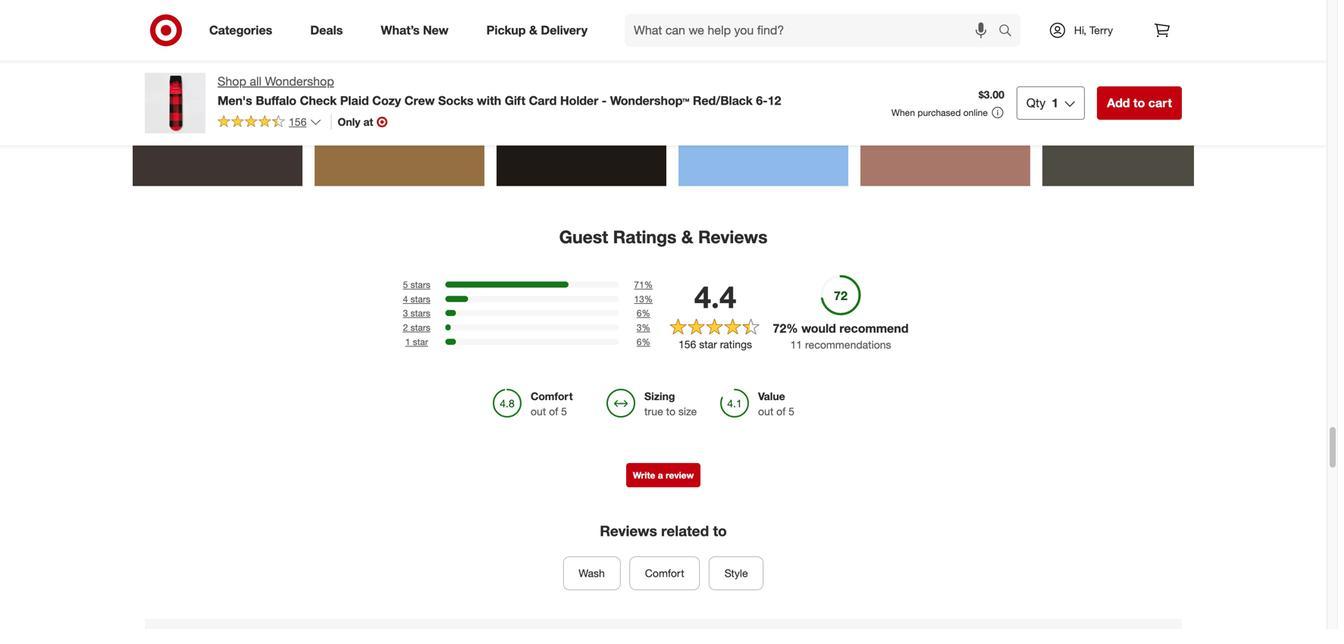 Task type: describe. For each thing, give the bounding box(es) containing it.
what's
[[381, 23, 420, 38]]

sizing true to size
[[644, 390, 697, 418]]

search
[[992, 24, 1028, 39]]

online
[[963, 107, 988, 118]]

size
[[678, 405, 697, 418]]

terry
[[1089, 24, 1113, 37]]

value out of 5
[[758, 390, 794, 418]]

true
[[644, 405, 663, 418]]

what's new link
[[368, 14, 467, 47]]

add
[[1107, 96, 1130, 110]]

ratings
[[720, 338, 752, 351]]

156 link
[[218, 114, 322, 132]]

to for sizing true to size
[[666, 405, 675, 418]]

% for 3 stars
[[642, 308, 650, 319]]

write a review
[[633, 470, 694, 481]]

cart
[[1148, 96, 1172, 110]]

12
[[768, 93, 781, 108]]

-
[[602, 93, 607, 108]]

comfort
[[645, 567, 684, 580]]

5 stars
[[403, 279, 430, 290]]

purchased
[[918, 107, 961, 118]]

of for value
[[776, 405, 786, 418]]

shop
[[218, 74, 246, 89]]

write
[[633, 470, 655, 481]]

$3.00
[[979, 88, 1004, 101]]

0 horizontal spatial 5
[[403, 279, 408, 290]]

5 for value out of 5
[[788, 405, 794, 418]]

only at
[[338, 115, 373, 128]]

6 for stars
[[637, 308, 642, 319]]

buffalo
[[256, 93, 296, 108]]

recommend
[[839, 321, 909, 336]]

delivery
[[541, 23, 588, 38]]

wondershop
[[265, 74, 334, 89]]

when
[[891, 107, 915, 118]]

% for 2 stars
[[642, 322, 650, 333]]

pickup & delivery
[[486, 23, 588, 38]]

wash
[[579, 567, 605, 580]]

would
[[801, 321, 836, 336]]

156 for 156
[[289, 115, 307, 128]]

5 for comfort out of 5
[[561, 405, 567, 418]]

star for 1
[[413, 336, 428, 347]]

related
[[661, 522, 709, 540]]

1 vertical spatial reviews
[[600, 522, 657, 540]]

search button
[[992, 14, 1028, 50]]

only
[[338, 115, 360, 128]]

plaid
[[340, 93, 369, 108]]

guest ratings & reviews
[[559, 226, 767, 247]]

red/black
[[693, 93, 753, 108]]

to inside 'button'
[[1133, 96, 1145, 110]]

wondershop™
[[610, 93, 689, 108]]

hi, terry
[[1074, 24, 1113, 37]]

3 for 3 %
[[637, 322, 642, 333]]

at
[[363, 115, 373, 128]]

156 for 156 star ratings
[[678, 338, 696, 351]]

check
[[300, 93, 337, 108]]

pickup & delivery link
[[474, 14, 606, 47]]

3 stars
[[403, 308, 430, 319]]

when purchased online
[[891, 107, 988, 118]]

3 %
[[637, 322, 650, 333]]

review
[[666, 470, 694, 481]]

add to cart button
[[1097, 86, 1182, 120]]

comfort
[[531, 390, 573, 403]]

shop all wondershop men's buffalo check plaid cozy crew socks with gift card holder - wondershop™ red/black 6-12
[[218, 74, 781, 108]]

156 star ratings
[[678, 338, 752, 351]]

guest
[[559, 226, 608, 247]]

6 for star
[[637, 336, 642, 347]]

pickup
[[486, 23, 526, 38]]

new
[[423, 23, 449, 38]]

cozy
[[372, 93, 401, 108]]

4.4
[[694, 278, 736, 316]]

stars for 3 stars
[[410, 308, 430, 319]]

comfort out of 5
[[531, 390, 573, 418]]

value
[[758, 390, 785, 403]]

star for 156
[[699, 338, 717, 351]]



Task type: vqa. For each thing, say whether or not it's contained in the screenshot.
true
yes



Task type: locate. For each thing, give the bounding box(es) containing it.
hi,
[[1074, 24, 1086, 37]]

1 horizontal spatial 1
[[1052, 96, 1058, 110]]

&
[[529, 23, 537, 38], [681, 226, 693, 247]]

0 vertical spatial 156
[[289, 115, 307, 128]]

1
[[1052, 96, 1058, 110], [405, 336, 410, 347]]

qty
[[1026, 96, 1046, 110]]

a
[[658, 470, 663, 481]]

6 % for stars
[[637, 308, 650, 319]]

deals
[[310, 23, 343, 38]]

5
[[403, 279, 408, 290], [561, 405, 567, 418], [788, 405, 794, 418]]

wash button
[[563, 557, 620, 590]]

0 vertical spatial 6
[[637, 308, 642, 319]]

71 %
[[634, 279, 653, 290]]

6 % up 3 % on the left bottom of the page
[[637, 308, 650, 319]]

% inside 72 % would recommend 11 recommendations
[[786, 321, 798, 336]]

all
[[250, 74, 262, 89]]

6 % for star
[[637, 336, 650, 347]]

4 stars
[[403, 293, 430, 305]]

to right related
[[713, 522, 727, 540]]

card
[[529, 93, 557, 108]]

0 horizontal spatial to
[[666, 405, 675, 418]]

4 stars from the top
[[410, 322, 430, 333]]

of for comfort
[[549, 405, 558, 418]]

5 up 4
[[403, 279, 408, 290]]

sizing
[[644, 390, 675, 403]]

1 horizontal spatial 156
[[678, 338, 696, 351]]

1 6 % from the top
[[637, 308, 650, 319]]

0 vertical spatial 3
[[403, 308, 408, 319]]

2 stars from the top
[[410, 293, 430, 305]]

write a review button
[[626, 463, 701, 487]]

style
[[724, 567, 748, 580]]

% up 11
[[786, 321, 798, 336]]

stars for 5 stars
[[410, 279, 430, 290]]

categories
[[209, 23, 272, 38]]

to right add at the top right of page
[[1133, 96, 1145, 110]]

1 vertical spatial &
[[681, 226, 693, 247]]

1 vertical spatial to
[[666, 405, 675, 418]]

to left size
[[666, 405, 675, 418]]

72 % would recommend 11 recommendations
[[773, 321, 909, 351]]

with
[[477, 93, 501, 108]]

to
[[1133, 96, 1145, 110], [666, 405, 675, 418], [713, 522, 727, 540]]

% down the 71 %
[[644, 293, 653, 305]]

gift
[[505, 93, 525, 108]]

2 6 from the top
[[637, 336, 642, 347]]

1 vertical spatial 3
[[637, 322, 642, 333]]

11
[[790, 338, 802, 351]]

156 left 'ratings'
[[678, 338, 696, 351]]

to inside sizing true to size
[[666, 405, 675, 418]]

out down comfort
[[531, 405, 546, 418]]

crew
[[404, 93, 435, 108]]

stars down 4 stars
[[410, 308, 430, 319]]

13
[[634, 293, 644, 305]]

3 up '2'
[[403, 308, 408, 319]]

1 horizontal spatial 5
[[561, 405, 567, 418]]

1 of from the left
[[549, 405, 558, 418]]

of inside comfort out of 5
[[549, 405, 558, 418]]

0 horizontal spatial 3
[[403, 308, 408, 319]]

style button
[[709, 557, 764, 590]]

3 down '13'
[[637, 322, 642, 333]]

1 star
[[405, 336, 428, 347]]

1 vertical spatial 6
[[637, 336, 642, 347]]

stars down the 3 stars
[[410, 322, 430, 333]]

stars down 5 stars
[[410, 293, 430, 305]]

1 horizontal spatial to
[[713, 522, 727, 540]]

6 % down 3 % on the left bottom of the page
[[637, 336, 650, 347]]

% down 13 %
[[642, 322, 650, 333]]

out inside value out of 5
[[758, 405, 773, 418]]

comfort button
[[629, 557, 700, 590]]

1 vertical spatial 156
[[678, 338, 696, 351]]

% down 3 % on the left bottom of the page
[[642, 336, 650, 347]]

% up 3 % on the left bottom of the page
[[642, 308, 650, 319]]

& right pickup
[[529, 23, 537, 38]]

1 horizontal spatial 3
[[637, 322, 642, 333]]

1 right qty
[[1052, 96, 1058, 110]]

stars for 2 stars
[[410, 322, 430, 333]]

socks
[[438, 93, 473, 108]]

0 horizontal spatial &
[[529, 23, 537, 38]]

to for reviews related to
[[713, 522, 727, 540]]

5 down 11
[[788, 405, 794, 418]]

out for value out of 5
[[758, 405, 773, 418]]

71
[[634, 279, 644, 290]]

0 vertical spatial 1
[[1052, 96, 1058, 110]]

2 stars
[[403, 322, 430, 333]]

deals link
[[297, 14, 362, 47]]

72
[[773, 321, 786, 336]]

of down comfort
[[549, 405, 558, 418]]

reviews related to
[[600, 522, 727, 540]]

recommendations
[[805, 338, 891, 351]]

6 %
[[637, 308, 650, 319], [637, 336, 650, 347]]

What can we help you find? suggestions appear below search field
[[625, 14, 1002, 47]]

4
[[403, 293, 408, 305]]

% for 1 star
[[642, 336, 650, 347]]

qty 1
[[1026, 96, 1058, 110]]

ratings
[[613, 226, 677, 247]]

out for comfort out of 5
[[531, 405, 546, 418]]

% for 4 stars
[[644, 293, 653, 305]]

0 horizontal spatial out
[[531, 405, 546, 418]]

% for 5 stars
[[644, 279, 653, 290]]

1 out from the left
[[531, 405, 546, 418]]

1 vertical spatial 6 %
[[637, 336, 650, 347]]

3 for 3 stars
[[403, 308, 408, 319]]

156 down the check
[[289, 115, 307, 128]]

156
[[289, 115, 307, 128], [678, 338, 696, 351]]

2 horizontal spatial 5
[[788, 405, 794, 418]]

add to cart
[[1107, 96, 1172, 110]]

13 %
[[634, 293, 653, 305]]

holder
[[560, 93, 598, 108]]

2 vertical spatial to
[[713, 522, 727, 540]]

1 horizontal spatial out
[[758, 405, 773, 418]]

3 stars from the top
[[410, 308, 430, 319]]

reviews up 4.4
[[698, 226, 767, 247]]

out down value
[[758, 405, 773, 418]]

6 down 3 % on the left bottom of the page
[[637, 336, 642, 347]]

2 horizontal spatial to
[[1133, 96, 1145, 110]]

2 of from the left
[[776, 405, 786, 418]]

image of men's buffalo check plaid cozy crew socks with gift card holder - wondershop™ red/black 6-12 image
[[145, 73, 205, 133]]

& right ratings
[[681, 226, 693, 247]]

5 inside value out of 5
[[788, 405, 794, 418]]

0 horizontal spatial of
[[549, 405, 558, 418]]

1 horizontal spatial reviews
[[698, 226, 767, 247]]

1 horizontal spatial star
[[699, 338, 717, 351]]

6 down '13'
[[637, 308, 642, 319]]

% up 13 %
[[644, 279, 653, 290]]

categories link
[[196, 14, 291, 47]]

star down 2 stars
[[413, 336, 428, 347]]

1 vertical spatial 1
[[405, 336, 410, 347]]

0 horizontal spatial reviews
[[600, 522, 657, 540]]

1 horizontal spatial &
[[681, 226, 693, 247]]

0 horizontal spatial 156
[[289, 115, 307, 128]]

what's new
[[381, 23, 449, 38]]

star
[[413, 336, 428, 347], [699, 338, 717, 351]]

of
[[549, 405, 558, 418], [776, 405, 786, 418]]

1 6 from the top
[[637, 308, 642, 319]]

0 horizontal spatial 1
[[405, 336, 410, 347]]

0 horizontal spatial star
[[413, 336, 428, 347]]

3
[[403, 308, 408, 319], [637, 322, 642, 333]]

0 vertical spatial &
[[529, 23, 537, 38]]

2 6 % from the top
[[637, 336, 650, 347]]

stars up 4 stars
[[410, 279, 430, 290]]

stars for 4 stars
[[410, 293, 430, 305]]

%
[[644, 279, 653, 290], [644, 293, 653, 305], [642, 308, 650, 319], [786, 321, 798, 336], [642, 322, 650, 333], [642, 336, 650, 347]]

men's
[[218, 93, 252, 108]]

5 down comfort
[[561, 405, 567, 418]]

0 vertical spatial reviews
[[698, 226, 767, 247]]

1 stars from the top
[[410, 279, 430, 290]]

6-
[[756, 93, 768, 108]]

2 out from the left
[[758, 405, 773, 418]]

stars
[[410, 279, 430, 290], [410, 293, 430, 305], [410, 308, 430, 319], [410, 322, 430, 333]]

reviews up the comfort
[[600, 522, 657, 540]]

star left 'ratings'
[[699, 338, 717, 351]]

0 vertical spatial 6 %
[[637, 308, 650, 319]]

5 inside comfort out of 5
[[561, 405, 567, 418]]

of inside value out of 5
[[776, 405, 786, 418]]

6
[[637, 308, 642, 319], [637, 336, 642, 347]]

2
[[403, 322, 408, 333]]

1 horizontal spatial of
[[776, 405, 786, 418]]

of down value
[[776, 405, 786, 418]]

1 down '2'
[[405, 336, 410, 347]]

out inside comfort out of 5
[[531, 405, 546, 418]]

0 vertical spatial to
[[1133, 96, 1145, 110]]



